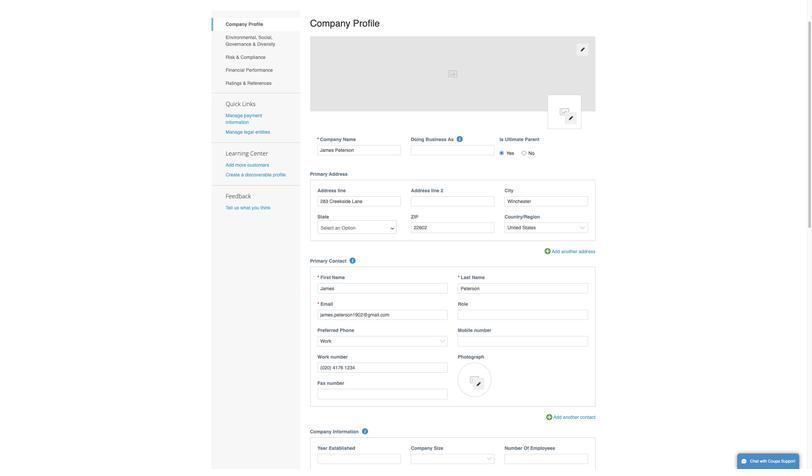 Task type: vqa. For each thing, say whether or not it's contained in the screenshot.
"Coupa Supplier Portal" "IMAGE"
no



Task type: locate. For each thing, give the bounding box(es) containing it.
primary
[[310, 171, 328, 177], [310, 259, 328, 264]]

1 vertical spatial number
[[331, 355, 348, 360]]

1 horizontal spatial profile
[[353, 18, 380, 29]]

1 manage from the top
[[226, 113, 243, 118]]

photograph
[[458, 355, 485, 360]]

1 vertical spatial manage
[[226, 129, 243, 135]]

1 horizontal spatial additional information image
[[457, 136, 463, 142]]

chat with coupa support
[[751, 459, 796, 464]]

Number Of Employees text field
[[505, 454, 588, 465]]

doing
[[411, 137, 425, 142]]

2 vertical spatial change image image
[[477, 382, 481, 387]]

2 manage from the top
[[226, 129, 243, 135]]

1 horizontal spatial &
[[243, 81, 246, 86]]

add up create at left
[[226, 162, 234, 168]]

2 horizontal spatial &
[[253, 41, 256, 47]]

information
[[226, 120, 249, 125]]

1 vertical spatial change image image
[[569, 116, 573, 121]]

number for fax number
[[327, 381, 344, 386]]

payment
[[244, 113, 262, 118]]

profile
[[273, 172, 286, 178]]

change image image for background "image"
[[581, 47, 585, 52]]

risk & compliance link
[[212, 51, 300, 64]]

create
[[226, 172, 240, 178]]

address for address line 2
[[411, 188, 430, 193]]

1 vertical spatial &
[[236, 54, 239, 60]]

change image image for photograph
[[477, 382, 481, 387]]

1 horizontal spatial line
[[431, 188, 440, 193]]

address down primary address
[[318, 188, 337, 193]]

* first name
[[318, 275, 345, 281]]

address
[[579, 249, 596, 254]]

learning center
[[226, 149, 268, 157]]

* last name
[[458, 275, 485, 281]]

* for * last name
[[458, 275, 460, 281]]

2 primary from the top
[[310, 259, 328, 264]]

2 vertical spatial add
[[554, 415, 562, 420]]

line left 2
[[431, 188, 440, 193]]

1 primary from the top
[[310, 171, 328, 177]]

change image image for logo
[[569, 116, 573, 121]]

as
[[448, 137, 454, 142]]

0 horizontal spatial additional information image
[[362, 429, 368, 435]]

us
[[234, 205, 239, 211]]

address line
[[318, 188, 346, 193]]

role
[[458, 302, 468, 307]]

diversity
[[257, 41, 275, 47]]

additional information image for company information
[[362, 429, 368, 435]]

add more customers link
[[226, 162, 269, 168]]

0 vertical spatial add
[[226, 162, 234, 168]]

primary address
[[310, 171, 348, 177]]

City text field
[[505, 196, 588, 207]]

a
[[241, 172, 244, 178]]

2 vertical spatial &
[[243, 81, 246, 86]]

additional information image right information
[[362, 429, 368, 435]]

number
[[474, 328, 492, 333], [331, 355, 348, 360], [327, 381, 344, 386]]

* for * email
[[318, 302, 319, 307]]

name for * company name
[[343, 137, 356, 142]]

additional information image
[[457, 136, 463, 142], [362, 429, 368, 435]]

&
[[253, 41, 256, 47], [236, 54, 239, 60], [243, 81, 246, 86]]

2 line from the left
[[431, 188, 440, 193]]

None radio
[[500, 151, 504, 155], [522, 151, 526, 155], [500, 151, 504, 155], [522, 151, 526, 155]]

& left diversity
[[253, 41, 256, 47]]

manage legal entities link
[[226, 129, 270, 135]]

0 vertical spatial change image image
[[581, 47, 585, 52]]

address for address line
[[318, 188, 337, 193]]

doing business as
[[411, 137, 454, 142]]

chat
[[751, 459, 759, 464]]

governance
[[226, 41, 252, 47]]

company
[[310, 18, 351, 29], [226, 22, 247, 27], [320, 137, 342, 142], [310, 429, 332, 435], [411, 446, 433, 451]]

0 vertical spatial manage
[[226, 113, 243, 118]]

work number
[[318, 355, 348, 360]]

customers
[[248, 162, 269, 168]]

another for contact
[[563, 415, 579, 420]]

primary for primary address
[[310, 171, 328, 177]]

manage up information
[[226, 113, 243, 118]]

manage for manage payment information
[[226, 113, 243, 118]]

0 vertical spatial &
[[253, 41, 256, 47]]

0 vertical spatial primary
[[310, 171, 328, 177]]

what
[[240, 205, 250, 211]]

manage down information
[[226, 129, 243, 135]]

of
[[524, 446, 529, 451]]

1 horizontal spatial company profile
[[310, 18, 380, 29]]

add for add another contact
[[554, 415, 562, 420]]

Work number text field
[[318, 363, 448, 373]]

& right the ratings
[[243, 81, 246, 86]]

address
[[329, 171, 348, 177], [318, 188, 337, 193], [411, 188, 430, 193]]

0 vertical spatial number
[[474, 328, 492, 333]]

Fax number text field
[[318, 389, 448, 400]]

number right fax
[[327, 381, 344, 386]]

*
[[317, 137, 319, 142], [318, 275, 319, 281], [458, 275, 460, 281], [318, 302, 319, 307]]

2 vertical spatial number
[[327, 381, 344, 386]]

0 horizontal spatial line
[[338, 188, 346, 193]]

add for add another address
[[552, 249, 560, 254]]

logo image
[[548, 95, 582, 129]]

0 vertical spatial another
[[562, 249, 578, 254]]

think
[[261, 205, 271, 211]]

1 horizontal spatial change image image
[[569, 116, 573, 121]]

number right work
[[331, 355, 348, 360]]

manage
[[226, 113, 243, 118], [226, 129, 243, 135]]

no
[[529, 151, 535, 156]]

primary up first
[[310, 259, 328, 264]]

number right mobile
[[474, 328, 492, 333]]

additional information image right as
[[457, 136, 463, 142]]

entities
[[255, 129, 270, 135]]

name
[[343, 137, 356, 142], [332, 275, 345, 281], [472, 275, 485, 281]]

manage inside the manage payment information
[[226, 113, 243, 118]]

is ultimate parent
[[500, 137, 540, 142]]

line for address line
[[338, 188, 346, 193]]

financial performance
[[226, 68, 273, 73]]

ZIP text field
[[411, 223, 495, 233]]

Year Established text field
[[318, 454, 401, 465]]

primary up address line at the left of page
[[310, 171, 328, 177]]

another left address
[[562, 249, 578, 254]]

another
[[562, 249, 578, 254], [563, 415, 579, 420]]

0 horizontal spatial company profile
[[226, 22, 263, 27]]

& right the risk
[[236, 54, 239, 60]]

None text field
[[317, 145, 401, 155], [318, 284, 448, 294], [458, 284, 588, 294], [318, 310, 448, 320], [317, 145, 401, 155], [318, 284, 448, 294], [458, 284, 588, 294], [318, 310, 448, 320]]

line up address line "text box"
[[338, 188, 346, 193]]

0 vertical spatial additional information image
[[457, 136, 463, 142]]

1 vertical spatial primary
[[310, 259, 328, 264]]

additional information image for doing business as
[[457, 136, 463, 142]]

tell us what you think
[[226, 205, 271, 211]]

profile
[[353, 18, 380, 29], [249, 22, 263, 27]]

more
[[236, 162, 246, 168]]

change image image
[[581, 47, 585, 52], [569, 116, 573, 121], [477, 382, 481, 387]]

is
[[500, 137, 504, 142]]

employees
[[531, 446, 556, 451]]

yes
[[507, 151, 514, 156]]

1 vertical spatial another
[[563, 415, 579, 420]]

manage payment information link
[[226, 113, 262, 125]]

city
[[505, 188, 514, 193]]

support
[[782, 459, 796, 464]]

1 vertical spatial add
[[552, 249, 560, 254]]

quick links
[[226, 100, 256, 108]]

risk & compliance
[[226, 54, 266, 60]]

add left address
[[552, 249, 560, 254]]

environmental, social, governance & diversity
[[226, 35, 275, 47]]

2 horizontal spatial change image image
[[581, 47, 585, 52]]

add left contact
[[554, 415, 562, 420]]

& for references
[[243, 81, 246, 86]]

0 horizontal spatial change image image
[[477, 382, 481, 387]]

company profile
[[310, 18, 380, 29], [226, 22, 263, 27]]

1 line from the left
[[338, 188, 346, 193]]

0 horizontal spatial &
[[236, 54, 239, 60]]

ratings & references link
[[212, 77, 300, 90]]

address left 2
[[411, 188, 430, 193]]

another left contact
[[563, 415, 579, 420]]

1 vertical spatial additional information image
[[362, 429, 368, 435]]

* for * first name
[[318, 275, 319, 281]]

primary for primary contact
[[310, 259, 328, 264]]

Doing Business As text field
[[411, 145, 495, 155]]



Task type: describe. For each thing, give the bounding box(es) containing it.
add another contact
[[554, 415, 596, 420]]

add another address
[[552, 249, 596, 254]]

primary contact
[[310, 259, 347, 264]]

add more customers
[[226, 162, 269, 168]]

number
[[505, 446, 523, 451]]

size
[[434, 446, 444, 451]]

mobile
[[458, 328, 473, 333]]

year established
[[318, 446, 355, 451]]

address line 2
[[411, 188, 444, 193]]

chat with coupa support button
[[738, 454, 800, 469]]

performance
[[246, 68, 273, 73]]

preferred phone
[[318, 328, 354, 333]]

add for add more customers
[[226, 162, 234, 168]]

0 horizontal spatial profile
[[249, 22, 263, 27]]

ratings
[[226, 81, 242, 86]]

quick
[[226, 100, 241, 108]]

discoverable
[[245, 172, 272, 178]]

Role text field
[[458, 310, 588, 320]]

* email
[[318, 302, 333, 307]]

learning
[[226, 149, 249, 157]]

line for address line 2
[[431, 188, 440, 193]]

create a discoverable profile link
[[226, 172, 286, 178]]

year
[[318, 446, 328, 451]]

fax
[[318, 381, 326, 386]]

financial
[[226, 68, 245, 73]]

center
[[250, 149, 268, 157]]

contact
[[329, 259, 347, 264]]

State text field
[[318, 223, 396, 233]]

mobile number
[[458, 328, 492, 333]]

ultimate
[[505, 137, 524, 142]]

legal
[[244, 129, 254, 135]]

add another contact button
[[547, 414, 596, 422]]

environmental,
[[226, 35, 257, 40]]

manage legal entities
[[226, 129, 270, 135]]

Address line 2 text field
[[411, 196, 495, 207]]

additional information image
[[350, 258, 356, 264]]

address up address line at the left of page
[[329, 171, 348, 177]]

name for * last name
[[472, 275, 485, 281]]

you
[[252, 205, 259, 211]]

with
[[760, 459, 767, 464]]

company profile link
[[212, 18, 300, 31]]

2
[[441, 188, 444, 193]]

coupa
[[769, 459, 781, 464]]

phone
[[340, 328, 354, 333]]

country/region
[[505, 214, 540, 220]]

ratings & references
[[226, 81, 272, 86]]

business
[[426, 137, 447, 142]]

references
[[248, 81, 272, 86]]

state
[[318, 214, 329, 220]]

compliance
[[241, 54, 266, 60]]

company size
[[411, 446, 444, 451]]

manage payment information
[[226, 113, 262, 125]]

Address line text field
[[318, 196, 401, 207]]

parent
[[525, 137, 540, 142]]

background image
[[310, 36, 596, 111]]

preferred
[[318, 328, 339, 333]]

company information
[[310, 429, 359, 435]]

established
[[329, 446, 355, 451]]

Mobile number text field
[[458, 336, 588, 347]]

manage for manage legal entities
[[226, 129, 243, 135]]

fax number
[[318, 381, 344, 386]]

environmental, social, governance & diversity link
[[212, 31, 300, 51]]

tell us what you think button
[[226, 205, 271, 211]]

contact
[[581, 415, 596, 420]]

number for work number
[[331, 355, 348, 360]]

number for mobile number
[[474, 328, 492, 333]]

name for * first name
[[332, 275, 345, 281]]

add another address button
[[545, 248, 596, 256]]

zip
[[411, 214, 419, 220]]

& for compliance
[[236, 54, 239, 60]]

another for address
[[562, 249, 578, 254]]

* company name
[[317, 137, 356, 142]]

risk
[[226, 54, 235, 60]]

* for * company name
[[317, 137, 319, 142]]

links
[[242, 100, 256, 108]]

number of employees
[[505, 446, 556, 451]]

& inside environmental, social, governance & diversity
[[253, 41, 256, 47]]

create a discoverable profile
[[226, 172, 286, 178]]

social,
[[259, 35, 273, 40]]

information
[[333, 429, 359, 435]]

financial performance link
[[212, 64, 300, 77]]

photograph image
[[458, 363, 492, 397]]

email
[[321, 302, 333, 307]]

last
[[461, 275, 471, 281]]

tell
[[226, 205, 233, 211]]



